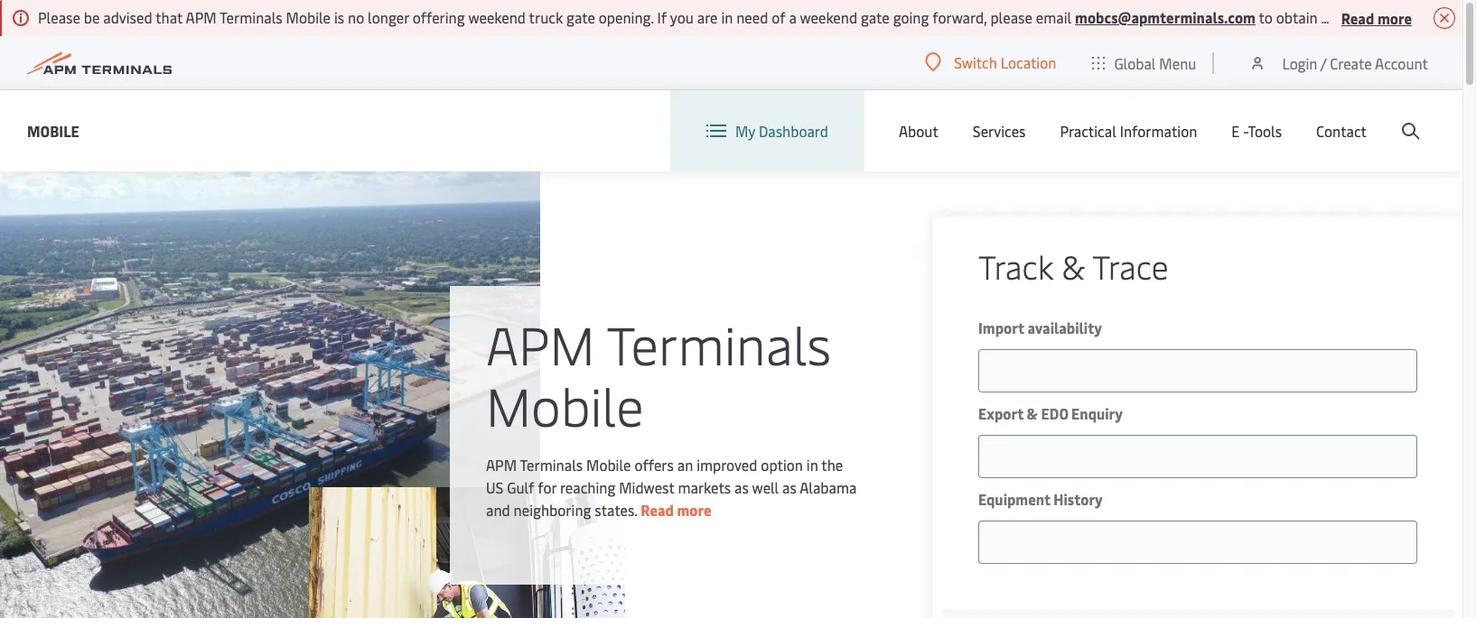 Task type: vqa. For each thing, say whether or not it's contained in the screenshot.
more
yes



Task type: locate. For each thing, give the bounding box(es) containing it.
as left "well"
[[735, 478, 749, 498]]

truck
[[529, 7, 563, 27]]

1 a from the left
[[789, 7, 797, 27]]

a right of
[[789, 7, 797, 27]]

1 as from the left
[[735, 478, 749, 498]]

1 horizontal spatial in
[[807, 455, 818, 475]]

& left edo
[[1027, 404, 1038, 424]]

us
[[486, 478, 504, 498]]

2 vertical spatial apm
[[486, 455, 517, 475]]

in
[[721, 7, 733, 27], [807, 455, 818, 475]]

global menu
[[1114, 53, 1197, 73]]

create
[[1330, 53, 1372, 73]]

import availability
[[978, 318, 1102, 338]]

apm inside apm terminals mobile
[[486, 308, 595, 379]]

are
[[697, 7, 718, 27]]

0 vertical spatial &
[[1062, 244, 1085, 288]]

please be advised that apm terminals mobile is no longer offering weekend truck gate opening. if you are in need of a weekend gate going forward, please email mobcs@apmterminals.com to obtain a quote. to receive futur
[[38, 7, 1476, 27]]

in left the
[[807, 455, 818, 475]]

0 vertical spatial more
[[1378, 8, 1412, 28]]

0 horizontal spatial a
[[789, 7, 797, 27]]

obtain
[[1276, 7, 1318, 27]]

1 vertical spatial read more
[[641, 501, 712, 520]]

more inside button
[[1378, 8, 1412, 28]]

& for edo
[[1027, 404, 1038, 424]]

1 vertical spatial read
[[641, 501, 674, 520]]

0 horizontal spatial &
[[1027, 404, 1038, 424]]

0 horizontal spatial weekend
[[468, 7, 526, 27]]

& for trace
[[1062, 244, 1085, 288]]

1 vertical spatial apm
[[486, 308, 595, 379]]

0 horizontal spatial read
[[641, 501, 674, 520]]

more down markets
[[677, 501, 712, 520]]

contact
[[1316, 121, 1367, 141]]

0 horizontal spatial as
[[735, 478, 749, 498]]

more up 'account'
[[1378, 8, 1412, 28]]

0 horizontal spatial gate
[[567, 7, 595, 27]]

offers
[[635, 455, 674, 475]]

read up login / create account at right
[[1341, 8, 1374, 28]]

mobile inside apm terminals mobile
[[486, 370, 644, 441]]

offering
[[413, 7, 465, 27]]

of
[[772, 7, 786, 27]]

read inside button
[[1341, 8, 1374, 28]]

about button
[[899, 90, 938, 172]]

as
[[735, 478, 749, 498], [782, 478, 797, 498]]

going
[[893, 7, 929, 27]]

gate
[[567, 7, 595, 27], [861, 7, 890, 27]]

mobile
[[286, 7, 331, 27], [27, 121, 79, 140], [486, 370, 644, 441], [586, 455, 631, 475]]

1 horizontal spatial read more
[[1341, 8, 1412, 28]]

advised
[[103, 7, 152, 27]]

1 vertical spatial in
[[807, 455, 818, 475]]

mobcs@apmterminals.com
[[1075, 7, 1256, 27]]

0 vertical spatial apm
[[186, 7, 216, 27]]

more
[[1378, 8, 1412, 28], [677, 501, 712, 520]]

apm inside apm terminals mobile offers an improved option in the us gulf for reaching midwest markets as well as alabama and neighboring states.
[[486, 455, 517, 475]]

weekend left truck
[[468, 7, 526, 27]]

0 vertical spatial read more
[[1341, 8, 1412, 28]]

equipment
[[978, 490, 1050, 510]]

0 vertical spatial read
[[1341, 8, 1374, 28]]

my
[[735, 121, 755, 141]]

read more up login / create account at right
[[1341, 8, 1412, 28]]

in right "are"
[[721, 7, 733, 27]]

1 horizontal spatial &
[[1062, 244, 1085, 288]]

reaching
[[560, 478, 616, 498]]

for
[[538, 478, 557, 498]]

mobile inside apm terminals mobile offers an improved option in the us gulf for reaching midwest markets as well as alabama and neighboring states.
[[586, 455, 631, 475]]

alabama
[[800, 478, 857, 498]]

import
[[978, 318, 1024, 338]]

menu
[[1159, 53, 1197, 73]]

apm terminals mobile offers an improved option in the us gulf for reaching midwest markets as well as alabama and neighboring states.
[[486, 455, 857, 520]]

read for read more link
[[641, 501, 674, 520]]

apm for apm terminals mobile offers an improved option in the us gulf for reaching midwest markets as well as alabama and neighboring states.
[[486, 455, 517, 475]]

1 horizontal spatial weekend
[[800, 7, 857, 27]]

weekend
[[468, 7, 526, 27], [800, 7, 857, 27]]

terminals
[[220, 7, 282, 27], [607, 308, 831, 379], [520, 455, 583, 475]]

as down option
[[782, 478, 797, 498]]

read more for read more button
[[1341, 8, 1412, 28]]

1 horizontal spatial a
[[1321, 7, 1329, 27]]

read more down markets
[[641, 501, 712, 520]]

0 horizontal spatial more
[[677, 501, 712, 520]]

mobile link
[[27, 120, 79, 142]]

well
[[752, 478, 779, 498]]

read more button
[[1341, 6, 1412, 29]]

1 horizontal spatial terminals
[[520, 455, 583, 475]]

if
[[657, 7, 667, 27]]

2 a from the left
[[1321, 7, 1329, 27]]

equipment history
[[978, 490, 1103, 510]]

trace
[[1092, 244, 1169, 288]]

1 horizontal spatial as
[[782, 478, 797, 498]]

1 horizontal spatial gate
[[861, 7, 890, 27]]

1 horizontal spatial read
[[1341, 8, 1374, 28]]

0 horizontal spatial in
[[721, 7, 733, 27]]

information
[[1120, 121, 1197, 141]]

please
[[991, 7, 1033, 27]]

1 horizontal spatial more
[[1378, 8, 1412, 28]]

a right obtain
[[1321, 7, 1329, 27]]

gate left going
[[861, 7, 890, 27]]

1 gate from the left
[[567, 7, 595, 27]]

2 as from the left
[[782, 478, 797, 498]]

a
[[789, 7, 797, 27], [1321, 7, 1329, 27]]

1 vertical spatial more
[[677, 501, 712, 520]]

to
[[1259, 7, 1273, 27]]

0 horizontal spatial terminals
[[220, 7, 282, 27]]

weekend right of
[[800, 7, 857, 27]]

login / create account link
[[1249, 36, 1428, 89]]

terminals for apm terminals mobile offers an improved option in the us gulf for reaching midwest markets as well as alabama and neighboring states.
[[520, 455, 583, 475]]

&
[[1062, 244, 1085, 288], [1027, 404, 1038, 424]]

1 vertical spatial terminals
[[607, 308, 831, 379]]

account
[[1375, 53, 1428, 73]]

e -tools button
[[1232, 90, 1282, 172]]

tools
[[1248, 121, 1282, 141]]

my dashboard button
[[706, 90, 828, 172]]

2 horizontal spatial terminals
[[607, 308, 831, 379]]

gate right truck
[[567, 7, 595, 27]]

0 horizontal spatial read more
[[641, 501, 712, 520]]

option
[[761, 455, 803, 475]]

1 vertical spatial &
[[1027, 404, 1038, 424]]

2 vertical spatial terminals
[[520, 455, 583, 475]]

need
[[736, 7, 768, 27]]

apm
[[186, 7, 216, 27], [486, 308, 595, 379], [486, 455, 517, 475]]

2 weekend from the left
[[800, 7, 857, 27]]

global menu button
[[1075, 36, 1215, 90]]

states.
[[595, 501, 637, 520]]

no
[[348, 7, 364, 27]]

& left trace
[[1062, 244, 1085, 288]]

e
[[1232, 121, 1240, 141]]

read
[[1341, 8, 1374, 28], [641, 501, 674, 520]]

read down midwest
[[641, 501, 674, 520]]

terminals inside apm terminals mobile offers an improved option in the us gulf for reaching midwest markets as well as alabama and neighboring states.
[[520, 455, 583, 475]]

0 vertical spatial in
[[721, 7, 733, 27]]

terminals inside apm terminals mobile
[[607, 308, 831, 379]]

quote. to
[[1332, 7, 1391, 27]]



Task type: describe. For each thing, give the bounding box(es) containing it.
more for read more button
[[1378, 8, 1412, 28]]

you
[[670, 7, 694, 27]]

be
[[84, 7, 100, 27]]

the
[[821, 455, 843, 475]]

history
[[1054, 490, 1103, 510]]

mobile secondary image
[[309, 488, 625, 619]]

read more link
[[641, 501, 712, 520]]

read more for read more link
[[641, 501, 712, 520]]

xin da yang zhou  docked at apm terminals mobile image
[[0, 172, 540, 619]]

switch location button
[[925, 52, 1056, 72]]

and
[[486, 501, 510, 520]]

opening.
[[599, 7, 654, 27]]

contact button
[[1316, 90, 1367, 172]]

terminals for apm terminals mobile
[[607, 308, 831, 379]]

edo
[[1041, 404, 1068, 424]]

about
[[899, 121, 938, 141]]

improved
[[697, 455, 757, 475]]

practical
[[1060, 121, 1116, 141]]

-
[[1243, 121, 1248, 141]]

apm terminals mobile
[[486, 308, 831, 441]]

close alert image
[[1434, 7, 1455, 29]]

track & trace
[[978, 244, 1169, 288]]

practical information button
[[1060, 90, 1197, 172]]

gulf
[[507, 478, 534, 498]]

read for read more button
[[1341, 8, 1374, 28]]

services button
[[973, 90, 1026, 172]]

futur
[[1444, 7, 1476, 27]]

login / create account
[[1282, 53, 1428, 73]]

apm for apm terminals mobile
[[486, 308, 595, 379]]

global
[[1114, 53, 1156, 73]]

export
[[978, 404, 1024, 424]]

my dashboard
[[735, 121, 828, 141]]

login
[[1282, 53, 1318, 73]]

availability
[[1028, 318, 1102, 338]]

track
[[978, 244, 1053, 288]]

services
[[973, 121, 1026, 141]]

2 gate from the left
[[861, 7, 890, 27]]

switch location
[[954, 52, 1056, 72]]

that
[[156, 7, 183, 27]]

/
[[1321, 53, 1327, 73]]

please
[[38, 7, 80, 27]]

mobcs@apmterminals.com link
[[1075, 7, 1256, 27]]

location
[[1001, 52, 1056, 72]]

e -tools
[[1232, 121, 1282, 141]]

export & edo enquiry
[[978, 404, 1123, 424]]

in inside apm terminals mobile offers an improved option in the us gulf for reaching midwest markets as well as alabama and neighboring states.
[[807, 455, 818, 475]]

neighboring
[[514, 501, 591, 520]]

forward,
[[933, 7, 987, 27]]

is
[[334, 7, 344, 27]]

more for read more link
[[677, 501, 712, 520]]

markets
[[678, 478, 731, 498]]

midwest
[[619, 478, 674, 498]]

email
[[1036, 7, 1072, 27]]

practical information
[[1060, 121, 1197, 141]]

longer
[[368, 7, 409, 27]]

1 weekend from the left
[[468, 7, 526, 27]]

0 vertical spatial terminals
[[220, 7, 282, 27]]

dashboard
[[759, 121, 828, 141]]

an
[[677, 455, 693, 475]]

enquiry
[[1072, 404, 1123, 424]]

receive
[[1394, 7, 1440, 27]]

switch
[[954, 52, 997, 72]]



